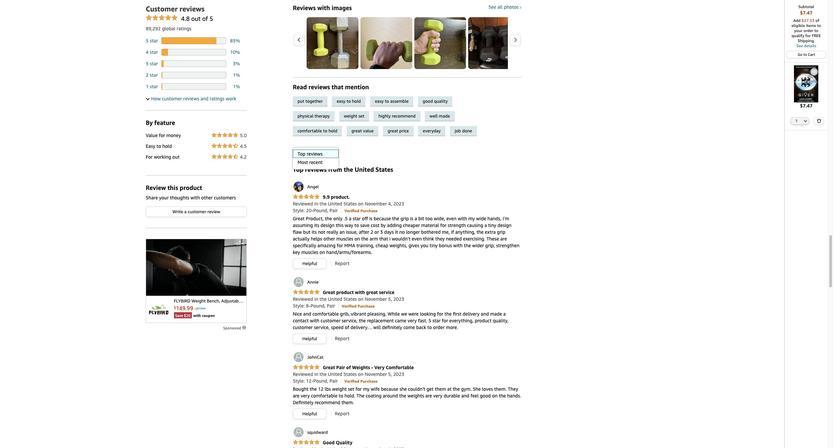 Task type: vqa. For each thing, say whether or not it's contained in the screenshot.
Follow on the left of page
no



Task type: describe. For each thing, give the bounding box(es) containing it.
progress bar for 3 star
[[162, 60, 226, 67]]

from
[[329, 166, 342, 173]]

physical therapy link
[[293, 111, 340, 121]]

report for of
[[335, 411, 350, 416]]

too
[[426, 216, 433, 221]]

previous image
[[298, 37, 301, 42]]

physical
[[298, 113, 314, 119]]

1% link for 1 star
[[233, 84, 240, 89]]

comfortable to hold link
[[293, 126, 347, 136]]

to down $27.53
[[815, 28, 819, 33]]

most
[[298, 159, 308, 165]]

comfortable inside "bought the 12 lbs weight set for my wife because she couldn't get them at the gym. she loves them. they are very comfortable to hold. the coating around the weights are very durable and feel good on the hands. definitely recommend them."
[[311, 393, 338, 399]]

reviews for read reviews that mention
[[309, 83, 330, 91]]

2 vertical spatial verified purchase link
[[345, 378, 378, 384]]

for working out
[[146, 154, 180, 160]]

the left "12"
[[310, 386, 317, 392]]

united for product.
[[328, 201, 343, 206]]

eligible
[[792, 23, 806, 28]]

89,292 global ratings
[[146, 26, 192, 31]]

1 horizontal spatial product
[[337, 289, 354, 295]]

report link for of
[[335, 411, 350, 416]]

order inside the nice and comfortable grib, vibrant pleasing. while we were looking for the first delivery and made a contact with customer service, the replacement came very fast. 5 star for everything, product quality, customer service, speed of delivery… will definitely come back to order more.
[[434, 324, 445, 330]]

the left first
[[445, 311, 452, 317]]

how customer reviews and ratings work button
[[146, 95, 236, 102]]

9.9
[[323, 194, 330, 200]]

1% for 1 star
[[233, 84, 240, 89]]

on up off
[[358, 201, 364, 206]]

wife
[[371, 386, 380, 392]]

0 horizontal spatial ratings
[[177, 26, 192, 31]]

customer left review at the left of the page
[[188, 209, 206, 214]]

read reviews that mention
[[293, 83, 369, 91]]

great for great value
[[352, 128, 362, 134]]

helpful for nice and comfortable grib, vibrant pleasing. while we were looking for the first delivery and made a contact with customer service, the replacement came very fast. 5 star for everything, product quality, customer service, speed of delivery… will definitely come back to order more.
[[303, 336, 317, 341]]

reviewed for 20-
[[293, 201, 313, 206]]

1 vertical spatial tiny
[[430, 243, 438, 248]]

2 vertical spatial purchase
[[361, 379, 378, 384]]

on down amazing in the bottom left of the page
[[320, 249, 325, 255]]

wouldn't
[[392, 236, 411, 241]]

the down causing
[[477, 229, 484, 235]]

shipping.
[[799, 38, 816, 43]]

comfortable inside the nice and comfortable grib, vibrant pleasing. while we were looking for the first delivery and made a contact with customer service, the replacement came very fast. 5 star for everything, product quality, customer service, speed of delivery… will definitely come back to order more.
[[313, 311, 339, 317]]

2 horizontal spatial very
[[434, 393, 443, 399]]

reviews with images
[[293, 4, 352, 12]]

style: for nice
[[293, 303, 305, 309]]

speed
[[331, 324, 344, 330]]

0 vertical spatial | image
[[341, 208, 342, 213]]

star for 2 star
[[150, 72, 158, 78]]

the
[[357, 393, 365, 399]]

longer
[[406, 229, 420, 235]]

85% link
[[230, 38, 240, 44]]

a right write
[[185, 209, 187, 214]]

states for product.
[[344, 201, 357, 206]]

4 star
[[146, 49, 158, 55]]

sponsored link
[[223, 325, 247, 332]]

think
[[424, 236, 435, 241]]

for right looking
[[438, 311, 444, 317]]

with up vibrant
[[355, 289, 365, 295]]

1 design from the left
[[321, 222, 335, 228]]

images
[[332, 4, 352, 12]]

see for add
[[797, 43, 804, 48]]

reviews for top reviews most recent
[[307, 151, 323, 157]]

5, for service
[[389, 296, 392, 302]]

12
[[318, 386, 324, 392]]

helpful for great product, the only .5 a star off is because the grip is a bit too wide, even with my wide hands, i'm assuming its design this way to save cost by adding cheaper material for strength causing a tiny design flaw but its not really an issue, after 2 or 3 days it no longer bothered me, if anything, the extra grip actually helps other muscles on the arm that i wouldn't even think they needed exercising. these are specifically amazing for mma training, cheap weights, gives you tiny bonus with the wider grip; strengthen key muscles on hand/arms/forearms.
[[303, 261, 317, 266]]

highly recommend
[[379, 113, 416, 119]]

were
[[409, 311, 419, 317]]

0 horizontal spatial grip
[[401, 216, 409, 221]]

an
[[340, 229, 345, 235]]

mention
[[345, 83, 369, 91]]

0 horizontal spatial that
[[332, 83, 344, 91]]

pair left weights
[[337, 364, 345, 370]]

with left images
[[318, 4, 330, 12]]

delivery…
[[351, 324, 372, 330]]

all
[[498, 4, 503, 10]]

0 vertical spatial 2
[[146, 72, 149, 78]]

0 vertical spatial service,
[[342, 318, 358, 323]]

states for pair
[[344, 371, 357, 377]]

and right delivery
[[481, 311, 489, 317]]

read
[[293, 83, 307, 91]]

0 horizontal spatial 3
[[146, 61, 149, 66]]

extra
[[485, 229, 496, 235]]

she
[[473, 386, 481, 392]]

verified for .5
[[345, 208, 360, 213]]

strengthen
[[497, 243, 520, 248]]

hold for comfortable to hold
[[329, 128, 338, 134]]

3% link
[[233, 61, 240, 66]]

amazing
[[318, 243, 336, 248]]

helpful link for nice and comfortable grib, vibrant pleasing. while we were looking for the first delivery and made a contact with customer service, the replacement came very fast. 5 star for everything, product quality, customer service, speed of delivery… will definitely come back to order more.
[[293, 334, 326, 344]]

easy to hold link
[[332, 96, 371, 107]]

easy to assemble
[[375, 98, 409, 104]]

0 horizontal spatial | image
[[332, 261, 332, 266]]

great value
[[352, 128, 374, 134]]

see for reviews with images
[[489, 4, 497, 10]]

great product with great service
[[323, 289, 395, 295]]

it
[[395, 229, 398, 235]]

0 horizontal spatial very
[[301, 393, 310, 399]]

see all photos link
[[489, 4, 522, 10]]

report link for with
[[335, 336, 350, 341]]

money
[[167, 133, 181, 138]]

a left the bit
[[415, 216, 418, 221]]

anything,
[[456, 229, 476, 235]]

1 horizontal spatial muscles
[[337, 236, 354, 241]]

| image for pair
[[332, 411, 332, 416]]

everyday link
[[419, 126, 451, 136]]

the left hands.
[[499, 393, 506, 399]]

wide,
[[434, 216, 446, 221]]

0 vertical spatial comfortable
[[298, 128, 322, 134]]

reviewed in the united states on november 5, 2023 for pair
[[293, 371, 405, 377]]

progress bar for 5 star
[[162, 37, 226, 44]]

united right from
[[355, 166, 374, 173]]

by
[[381, 222, 386, 228]]

0 vertical spatial its
[[315, 222, 320, 228]]

how
[[151, 96, 161, 102]]

customer inside dropdown button
[[162, 96, 182, 102]]

purchase for pleasing.
[[358, 303, 375, 309]]

for up more.
[[442, 318, 449, 323]]

easy to hold
[[337, 98, 361, 104]]

great value link
[[347, 126, 383, 136]]

leave feedback on sponsored ad element
[[223, 326, 247, 330]]

with inside review this product share your thoughts with other customers
[[191, 195, 200, 201]]

the right the at
[[453, 386, 460, 392]]

no
[[400, 229, 405, 235]]

1 horizontal spatial out
[[191, 15, 201, 22]]

not
[[318, 229, 326, 235]]

to inside "bought the 12 lbs weight set for my wife because she couldn't get them at the gym. she loves them. they are very comfortable to hold. the coating around the weights are very durable and feel good on the hands. definitely recommend them."
[[339, 393, 344, 399]]

the up training,
[[362, 236, 369, 241]]

2 vertical spatial verified
[[345, 379, 360, 384]]

on down the great product with great service
[[358, 296, 364, 302]]

set inside "bought the 12 lbs weight set for my wife because she couldn't get them at the gym. she loves them. they are very comfortable to hold. the coating around the weights are very durable and feel good on the hands. definitely recommend them."
[[348, 386, 355, 392]]

verified purchase for a
[[345, 208, 378, 213]]

2 vertical spatial pound,
[[314, 378, 329, 384]]

2 vertical spatial verified purchase
[[345, 379, 378, 384]]

durable
[[444, 393, 461, 399]]

if
[[451, 229, 454, 235]]

gym.
[[462, 386, 472, 392]]

hold for easy to hold
[[352, 98, 361, 104]]

great price
[[388, 128, 409, 134]]

great product, the only .5 a star off is because the grip is a bit too wide, even with my wide hands, i'm assuming its design this way to save cost by adding cheaper material for strength causing a tiny design flaw but its not really an issue, after 2 or 3 days it no longer bothered me, if anything, the extra grip actually helps other muscles on the arm that i wouldn't even think they needed exercising. these are specifically amazing for mma training, cheap weights, gives you tiny bonus with the wider grip; strengthen key muscles on hand/arms/forearms.
[[293, 216, 520, 255]]

they
[[508, 386, 519, 392]]

1 horizontal spatial great
[[366, 289, 378, 295]]

united for pair
[[328, 371, 343, 377]]

strength
[[448, 222, 466, 228]]

job
[[455, 128, 461, 134]]

easy for easy to hold
[[337, 98, 346, 104]]

the up the adding
[[393, 216, 400, 221]]

for inside "bought the 12 lbs weight set for my wife because she couldn't get them at the gym. she loves them. they are very comfortable to hold. the coating around the weights are very durable and feel good on the hands. definitely recommend them."
[[356, 386, 362, 392]]

great for great price
[[388, 128, 399, 134]]

0 vertical spatial weight
[[344, 113, 358, 119]]

5, for -
[[389, 371, 392, 377]]

really
[[327, 229, 339, 235]]

1 vertical spatial grip
[[498, 229, 506, 235]]

united for product
[[328, 296, 343, 302]]

made inside the nice and comfortable grib, vibrant pleasing. while we were looking for the first delivery and made a contact with customer service, the replacement came very fast. 5 star for everything, product quality, customer service, speed of delivery… will definitely come back to order more.
[[491, 311, 503, 317]]

on down issue,
[[355, 236, 360, 241]]

of inside of eligible items to your order to qualify for free shipping.
[[816, 18, 820, 23]]

for right value in the left top of the page
[[159, 133, 165, 138]]

reviews for top reviews from the united states
[[305, 166, 327, 173]]

1 horizontal spatial them.
[[495, 386, 507, 392]]

for up me, on the bottom right
[[441, 222, 447, 228]]

0 horizontal spatial even
[[412, 236, 422, 241]]

4
[[146, 49, 149, 55]]

on down weights
[[358, 371, 364, 377]]

progress bar for 2 star
[[162, 72, 226, 79]]

with up strength
[[458, 216, 468, 221]]

top for top reviews most recent
[[298, 151, 306, 157]]

the down she
[[400, 393, 407, 399]]

3 2023 from the top
[[394, 371, 405, 377]]

$7.47 inside subtotal $7.47
[[801, 10, 813, 15]]

the up style: 8-pound, pair on the left bottom of the page
[[320, 296, 327, 302]]

because for she
[[381, 386, 399, 392]]

great for great pair of weights - very comfortable
[[323, 364, 335, 370]]

top for top reviews from the united states
[[293, 166, 304, 173]]

couldn't
[[408, 386, 426, 392]]

the up delivery…
[[359, 318, 366, 323]]

actually
[[293, 236, 310, 241]]

november for star
[[365, 201, 387, 206]]

price
[[400, 128, 409, 134]]

1 horizontal spatial set
[[359, 113, 365, 119]]

1 vertical spatial service,
[[314, 324, 330, 330]]

hold for easy to hold
[[162, 143, 172, 149]]

3 helpful from the top
[[303, 411, 317, 416]]

1 vertical spatial 5
[[146, 38, 149, 44]]

reviewed in the united states on november 4, 2023
[[293, 201, 405, 206]]

1 horizontal spatial are
[[426, 393, 433, 399]]

a down wide
[[485, 222, 487, 228]]

great price link
[[383, 126, 419, 136]]

great for great product with great service
[[323, 289, 335, 295]]

sponsored
[[223, 326, 242, 330]]

easy
[[146, 143, 155, 149]]

4.8
[[181, 15, 190, 22]]

customer up speed
[[321, 318, 341, 323]]

star inside great product, the only .5 a star off is because the grip is a bit too wide, even with my wide hands, i'm assuming its design this way to save cost by adding cheaper material for strength causing a tiny design flaw but its not really an issue, after 2 or 3 days it no longer bothered me, if anything, the extra grip actually helps other muscles on the arm that i wouldn't even think they needed exercising. these are specifically amazing for mma training, cheap weights, gives you tiny bonus with the wider grip; strengthen key muscles on hand/arms/forearms.
[[353, 216, 361, 221]]

working
[[154, 154, 171, 160]]

top reviews most recent
[[298, 151, 323, 165]]

november for while
[[365, 296, 387, 302]]

the giver movie tie-in edition: a newbery award winner (giver quartet, 1) image
[[789, 65, 826, 102]]

of right 4.8
[[202, 15, 208, 22]]

3 helpful link from the top
[[293, 409, 326, 419]]

verified purchase for pleasing.
[[342, 303, 375, 309]]

star inside the nice and comfortable grib, vibrant pleasing. while we were looking for the first delivery and made a contact with customer service, the replacement came very fast. 5 star for everything, product quality, customer service, speed of delivery… will definitely come back to order more.
[[433, 318, 441, 323]]

everyday
[[423, 128, 441, 134]]

to right go
[[804, 52, 808, 57]]

good
[[323, 440, 335, 445]]

definitely
[[293, 400, 314, 405]]

made inside well made link
[[439, 113, 450, 119]]

most recent link
[[293, 158, 339, 166]]

see details
[[797, 43, 817, 48]]

that inside great product, the only .5 a star off is because the grip is a bit too wide, even with my wide hands, i'm assuming its design this way to save cost by adding cheaper material for strength causing a tiny design flaw but its not really an issue, after 2 or 3 days it no longer bothered me, if anything, the extra grip actually helps other muscles on the arm that i wouldn't even think they needed exercising. these are specifically amazing for mma training, cheap weights, gives you tiny bonus with the wider grip; strengthen key muscles on hand/arms/forearms.
[[380, 236, 389, 241]]

| image for product
[[332, 336, 332, 341]]

pair for style: 8-pound, pair
[[327, 303, 335, 309]]

0 horizontal spatial muscles
[[302, 249, 319, 255]]

easy for easy to assemble
[[375, 98, 384, 104]]

.5
[[344, 216, 348, 221]]

good inside good quality link
[[423, 98, 433, 104]]

order inside of eligible items to your order to qualify for free shipping.
[[804, 28, 814, 33]]

angel link
[[293, 181, 319, 192]]

to right easy
[[157, 143, 161, 149]]

1 report from the top
[[335, 260, 350, 266]]

0 vertical spatial even
[[447, 216, 457, 221]]



Task type: locate. For each thing, give the bounding box(es) containing it.
for inside of eligible items to your order to qualify for free shipping.
[[806, 33, 812, 38]]

2 star
[[146, 72, 158, 78]]

3 november from the top
[[365, 371, 387, 377]]

verified for vibrant
[[342, 303, 357, 309]]

2 helpful link from the top
[[293, 334, 326, 344]]

2 progress bar from the top
[[162, 49, 226, 56]]

i'm
[[503, 216, 510, 221]]

2 vertical spatial comfortable
[[311, 393, 338, 399]]

see details link
[[789, 43, 826, 48]]

to left hold.
[[339, 393, 344, 399]]

1 vertical spatial november
[[365, 296, 387, 302]]

report down hand/arms/forearms.
[[335, 260, 350, 266]]

great for great product, the only .5 a star off is because the grip is a bit too wide, even with my wide hands, i'm assuming its design this way to save cost by adding cheaper material for strength causing a tiny design flaw but its not really an issue, after 2 or 3 days it no longer bothered me, if anything, the extra grip actually helps other muscles on the arm that i wouldn't even think they needed exercising. these are specifically amazing for mma training, cheap weights, gives you tiny bonus with the wider grip; strengthen key muscles on hand/arms/forearms.
[[293, 216, 305, 221]]

2 report link from the top
[[335, 336, 350, 341]]

your inside of eligible items to your order to qualify for free shipping.
[[795, 28, 803, 33]]

pair up only
[[330, 207, 338, 213]]

0 vertical spatial great
[[293, 216, 305, 221]]

1 vertical spatial helpful link
[[293, 334, 326, 344]]

wide
[[477, 216, 487, 221]]

customer right how
[[162, 96, 182, 102]]

0 vertical spatial helpful
[[303, 261, 317, 266]]

2 vertical spatial product
[[475, 318, 492, 323]]

2 horizontal spatial 5
[[429, 318, 432, 323]]

1 vertical spatial this
[[336, 222, 344, 228]]

star for 4 star
[[150, 49, 158, 55]]

1 1% link from the top
[[233, 72, 240, 78]]

2 1% from the top
[[233, 84, 240, 89]]

2 report from the top
[[335, 336, 350, 341]]

great pair of weights - very comfortable
[[323, 364, 414, 370]]

progress bar
[[162, 37, 226, 44], [162, 49, 226, 56], [162, 60, 226, 67], [162, 72, 226, 79], [162, 83, 226, 90]]

verified purchase link for a
[[345, 207, 378, 213]]

dropdown image up from
[[333, 150, 337, 152]]

2 reviewed in the united states on november 5, 2023 from the top
[[293, 371, 405, 377]]

product
[[180, 184, 202, 191], [337, 289, 354, 295], [475, 318, 492, 323]]

3 report from the top
[[335, 411, 350, 416]]

recommend inside "link"
[[392, 113, 416, 119]]

write a customer review link
[[146, 207, 247, 217]]

2 5, from the top
[[389, 371, 392, 377]]

1 vertical spatial 2023
[[394, 296, 405, 302]]

2 vertical spatial 2023
[[394, 371, 405, 377]]

2 vertical spatial november
[[365, 371, 387, 377]]

squidward link
[[293, 426, 328, 438]]

see left all
[[489, 4, 497, 10]]

1 is from the left
[[370, 216, 373, 221]]

with down the needed on the bottom of the page
[[454, 243, 463, 248]]

specifically
[[293, 243, 317, 248]]

mma
[[345, 243, 356, 248]]

| image for product
[[339, 304, 339, 308]]

service
[[379, 289, 395, 295]]

| image
[[332, 261, 332, 266], [339, 304, 339, 308], [341, 379, 342, 384]]

1 vertical spatial good
[[480, 393, 491, 399]]

the right from
[[344, 166, 353, 173]]

0 vertical spatial helpful link
[[293, 259, 326, 268]]

5 star link
[[146, 38, 158, 44]]

and down 8-
[[304, 311, 312, 317]]

value
[[363, 128, 374, 134]]

other inside review this product share your thoughts with other customers
[[201, 195, 213, 201]]

quality,
[[493, 318, 509, 323]]

1 horizontal spatial design
[[498, 222, 512, 228]]

hold down mention
[[352, 98, 361, 104]]

with inside the nice and comfortable grib, vibrant pleasing. while we were looking for the first delivery and made a contact with customer service, the replacement came very fast. 5 star for everything, product quality, customer service, speed of delivery… will definitely come back to order more.
[[310, 318, 320, 323]]

service, left speed
[[314, 324, 330, 330]]

states for product
[[344, 296, 357, 302]]

my up causing
[[469, 216, 475, 221]]

your inside review this product share your thoughts with other customers
[[159, 195, 169, 201]]

1 reviewed in the united states on november 5, 2023 from the top
[[293, 296, 405, 302]]

in for 12-
[[315, 371, 319, 377]]

top reviews option
[[293, 150, 339, 158]]

top for top reviews
[[296, 148, 302, 153]]

0 horizontal spatial dropdown image
[[333, 150, 337, 152]]

top reviews
[[296, 148, 316, 153]]

other inside great product, the only .5 a star off is because the grip is a bit too wide, even with my wide hands, i'm assuming its design this way to save cost by adding cheaper material for strength causing a tiny design flaw but its not really an issue, after 2 or 3 days it no longer bothered me, if anything, the extra grip actually helps other muscles on the arm that i wouldn't even think they needed exercising. these are specifically amazing for mma training, cheap weights, gives you tiny bonus with the wider grip; strengthen key muscles on hand/arms/forearms.
[[324, 236, 335, 241]]

november down -
[[365, 371, 387, 377]]

1 reviewed from the top
[[293, 201, 313, 206]]

to inside the nice and comfortable grib, vibrant pleasing. while we were looking for the first delivery and made a contact with customer service, the replacement came very fast. 5 star for everything, product quality, customer service, speed of delivery… will definitely come back to order more.
[[428, 324, 432, 330]]

great pair of weights - very comfortable link
[[293, 364, 414, 371]]

out right 4.8
[[191, 15, 201, 22]]

in for 8-
[[315, 296, 319, 302]]

1 1% from the top
[[233, 72, 240, 78]]

weights,
[[390, 243, 408, 248]]

your for eligible
[[795, 28, 803, 33]]

comfortable to hold
[[298, 128, 338, 134]]

5 star
[[146, 38, 158, 44]]

1 vertical spatial dropdown image
[[333, 150, 337, 152]]

reviewed for 8-
[[293, 296, 313, 302]]

your for this
[[159, 195, 169, 201]]

2 vertical spatial | image
[[341, 379, 342, 384]]

0 vertical spatial $7.47
[[801, 10, 813, 15]]

3 right or
[[381, 229, 383, 235]]

2 horizontal spatial product
[[475, 318, 492, 323]]

progress bar for 4 star
[[162, 49, 226, 56]]

star down 3 star
[[150, 72, 158, 78]]

1 vertical spatial out
[[173, 154, 180, 160]]

verified purchase link for pleasing.
[[342, 303, 375, 309]]

2
[[146, 72, 149, 78], [371, 229, 374, 235]]

0 vertical spatial made
[[439, 113, 450, 119]]

november left 4,
[[365, 201, 387, 206]]

0 vertical spatial hold
[[352, 98, 361, 104]]

2 down 3 star
[[146, 72, 149, 78]]

0 horizontal spatial them.
[[342, 400, 354, 405]]

2 vertical spatial reviewed
[[293, 371, 313, 377]]

1 for 1 star
[[146, 84, 149, 89]]

order left more.
[[434, 324, 445, 330]]

recommend down lbs
[[315, 400, 341, 405]]

dropdown image left delete icon
[[805, 119, 808, 122]]

to left "assemble"
[[385, 98, 389, 104]]

reviewed in the united states on november 5, 2023 for product
[[293, 296, 405, 302]]

dropdown image for 1
[[805, 119, 808, 122]]

2 vertical spatial | image
[[332, 411, 332, 416]]

1 vertical spatial 2
[[371, 229, 374, 235]]

tiny up extra
[[489, 222, 497, 228]]

list box containing top reviews
[[293, 150, 339, 166]]

1 left delete icon
[[796, 118, 799, 123]]

5 inside the nice and comfortable grib, vibrant pleasing. while we were looking for the first delivery and made a contact with customer service, the replacement came very fast. 5 star for everything, product quality, customer service, speed of delivery… will definitely come back to order more.
[[429, 318, 432, 323]]

pound, up product,
[[314, 207, 329, 213]]

weight right lbs
[[332, 386, 347, 392]]

because inside "bought the 12 lbs weight set for my wife because she couldn't get them at the gym. she loves them. they are very comfortable to hold. the coating around the weights are very durable and feel good on the hands. definitely recommend them."
[[381, 386, 399, 392]]

details
[[805, 43, 817, 48]]

2 easy from the left
[[375, 98, 384, 104]]

1 horizontal spatial | image
[[339, 304, 339, 308]]

reviews inside top reviews most recent
[[307, 151, 323, 157]]

| image for pair
[[341, 379, 342, 384]]

to up weight set
[[347, 98, 351, 104]]

a right .5
[[349, 216, 352, 221]]

and inside how customer reviews and ratings work dropdown button
[[201, 96, 209, 102]]

next image
[[514, 37, 518, 42]]

done
[[463, 128, 473, 134]]

1 5, from the top
[[389, 296, 392, 302]]

2 vertical spatial style:
[[293, 378, 305, 384]]

dropdown image
[[805, 119, 808, 122], [333, 150, 337, 152]]

1 helpful link from the top
[[293, 259, 326, 268]]

2 horizontal spatial | image
[[341, 379, 342, 384]]

0 vertical spatial 5,
[[389, 296, 392, 302]]

reviews inside how customer reviews and ratings work dropdown button
[[183, 96, 199, 102]]

1 vertical spatial even
[[412, 236, 422, 241]]

2 in from the top
[[315, 296, 319, 302]]

other up review at the left of the page
[[201, 195, 213, 201]]

helpful link for great product, the only .5 a star off is because the grip is a bit too wide, even with my wide hands, i'm assuming its design this way to save cost by adding cheaper material for strength causing a tiny design flaw but its not really an issue, after 2 or 3 days it no longer bothered me, if anything, the extra grip actually helps other muscles on the arm that i wouldn't even think they needed exercising. these are specifically amazing for mma training, cheap weights, gives you tiny bonus with the wider grip; strengthen key muscles on hand/arms/forearms.
[[293, 259, 326, 268]]

helpful down specifically
[[303, 261, 317, 266]]

2 horizontal spatial great
[[388, 128, 399, 134]]

recommend up price on the top left
[[392, 113, 416, 119]]

we
[[401, 311, 408, 317]]

grip;
[[486, 243, 495, 248]]

2 vertical spatial helpful link
[[293, 409, 326, 419]]

2 horizontal spatial hold
[[352, 98, 361, 104]]

reviewed in the united states on november 5, 2023 down great product with great service link
[[293, 296, 405, 302]]

value
[[146, 133, 158, 138]]

tiny
[[489, 222, 497, 228], [430, 243, 438, 248]]

because inside great product, the only .5 a star off is because the grip is a bit too wide, even with my wide hands, i'm assuming its design this way to save cost by adding cheaper material for strength causing a tiny design flaw but its not really an issue, after 2 or 3 days it no longer bothered me, if anything, the extra grip actually helps other muscles on the arm that i wouldn't even think they needed exercising. these are specifically amazing for mma training, cheap weights, gives you tiny bonus with the wider grip; strengthen key muscles on hand/arms/forearms.
[[374, 216, 391, 221]]

purchase for a
[[361, 208, 378, 213]]

2 1% link from the top
[[233, 84, 240, 89]]

1 vertical spatial pound,
[[311, 303, 326, 309]]

5 progress bar from the top
[[162, 83, 226, 90]]

$7.47 down the giver movie tie-in edition: a newbery award winner (giver quartet, 1) image
[[801, 103, 813, 108]]

0 vertical spatial verified purchase
[[345, 208, 378, 213]]

because
[[374, 216, 391, 221], [381, 386, 399, 392]]

purchase up off
[[361, 208, 378, 213]]

4.2
[[240, 154, 247, 160]]

2 is from the left
[[411, 216, 414, 221]]

| image
[[341, 208, 342, 213], [332, 336, 332, 341], [332, 411, 332, 416]]

1 vertical spatial style:
[[293, 303, 305, 309]]

1% link for 2 star
[[233, 72, 240, 78]]

star
[[150, 38, 158, 44], [150, 49, 158, 55], [150, 61, 158, 66], [150, 72, 158, 78], [150, 84, 158, 89], [353, 216, 361, 221], [433, 318, 441, 323]]

1 horizontal spatial this
[[336, 222, 344, 228]]

great inside great product, the only .5 a star off is because the grip is a bit too wide, even with my wide hands, i'm assuming its design this way to save cost by adding cheaper material for strength causing a tiny design flaw but its not really an issue, after 2 or 3 days it no longer bothered me, if anything, the extra grip actually helps other muscles on the arm that i wouldn't even think they needed exercising. these are specifically amazing for mma training, cheap weights, gives you tiny bonus with the wider grip; strengthen key muscles on hand/arms/forearms.
[[293, 216, 305, 221]]

nice and comfortable grib, vibrant pleasing. while we were looking for the first delivery and made a contact with customer service, the replacement came very fast. 5 star for everything, product quality, customer service, speed of delivery… will definitely come back to order more.
[[293, 311, 509, 330]]

| image down amazing in the bottom left of the page
[[332, 261, 332, 266]]

feel
[[471, 393, 479, 399]]

1 vertical spatial product
[[337, 289, 354, 295]]

review
[[146, 184, 166, 191]]

3 report link from the top
[[335, 411, 350, 416]]

report link down speed
[[335, 336, 350, 341]]

star for 1 star
[[150, 84, 158, 89]]

1 vertical spatial | image
[[339, 304, 339, 308]]

for left 'mma'
[[337, 243, 343, 248]]

how customer reviews and ratings work
[[151, 96, 236, 102]]

my
[[469, 216, 475, 221], [363, 386, 370, 392]]

0 vertical spatial in
[[315, 201, 319, 206]]

reviewed for 12-
[[293, 371, 313, 377]]

1 2023 from the top
[[394, 201, 405, 206]]

nice
[[293, 311, 302, 317]]

0 horizontal spatial service,
[[314, 324, 330, 330]]

2 style: from the top
[[293, 303, 305, 309]]

my inside great product, the only .5 a star off is because the grip is a bit too wide, even with my wide hands, i'm assuming its design this way to save cost by adding cheaper material for strength causing a tiny design flaw but its not really an issue, after 2 or 3 days it no longer bothered me, if anything, the extra grip actually helps other muscles on the arm that i wouldn't even think they needed exercising. these are specifically amazing for mma training, cheap weights, gives you tiny bonus with the wider grip; strengthen key muscles on hand/arms/forearms.
[[469, 216, 475, 221]]

1 horizontal spatial 2
[[371, 229, 374, 235]]

assemble
[[391, 98, 409, 104]]

2023 down service
[[394, 296, 405, 302]]

0 vertical spatial good
[[423, 98, 433, 104]]

or
[[375, 229, 379, 235]]

2023 for because
[[394, 201, 405, 206]]

1 vertical spatial that
[[380, 236, 389, 241]]

muscles down specifically
[[302, 249, 319, 255]]

pound, for the
[[314, 207, 329, 213]]

because for the
[[374, 216, 391, 221]]

the left only
[[325, 216, 332, 221]]

of inside the nice and comfortable grib, vibrant pleasing. while we were looking for the first delivery and made a contact with customer service, the replacement came very fast. 5 star for everything, product quality, customer service, speed of delivery… will definitely come back to order more.
[[345, 324, 350, 330]]

the down 9.9 product. link
[[320, 201, 327, 206]]

this
[[168, 184, 178, 191], [336, 222, 344, 228]]

my inside "bought the 12 lbs weight set for my wife because she couldn't get them at the gym. she loves them. they are very comfortable to hold. the coating around the weights are very durable and feel good on the hands. definitely recommend them."
[[363, 386, 370, 392]]

customer
[[146, 5, 178, 13]]

star for 3 star
[[150, 61, 158, 66]]

helpful
[[303, 261, 317, 266], [303, 336, 317, 341], [303, 411, 317, 416]]

2 design from the left
[[498, 222, 512, 228]]

wider
[[473, 243, 485, 248]]

5 down looking
[[429, 318, 432, 323]]

to right back
[[428, 324, 432, 330]]

0 vertical spatial 1
[[146, 84, 149, 89]]

top inside top reviews most recent
[[298, 151, 306, 157]]

1 $7.47 from the top
[[801, 10, 813, 15]]

0 vertical spatial my
[[469, 216, 475, 221]]

cheap
[[376, 243, 389, 248]]

2 inside great product, the only .5 a star off is because the grip is a bit too wide, even with my wide hands, i'm assuming its design this way to save cost by adding cheaper material for strength causing a tiny design flaw but its not really an issue, after 2 or 3 days it no longer bothered me, if anything, the extra grip actually helps other muscles on the arm that i wouldn't even think they needed exercising. these are specifically amazing for mma training, cheap weights, gives you tiny bonus with the wider grip; strengthen key muscles on hand/arms/forearms.
[[371, 229, 374, 235]]

great down johncat
[[323, 364, 335, 370]]

pair for style: 20-pound, pair
[[330, 207, 338, 213]]

1 vertical spatial set
[[348, 386, 355, 392]]

0 horizontal spatial this
[[168, 184, 178, 191]]

add
[[794, 18, 801, 23]]

None submit
[[815, 117, 824, 124]]

0 vertical spatial because
[[374, 216, 391, 221]]

1
[[146, 84, 149, 89], [796, 118, 799, 123]]

a inside the nice and comfortable grib, vibrant pleasing. while we were looking for the first delivery and made a contact with customer service, the replacement came very fast. 5 star for everything, product quality, customer service, speed of delivery… will definitely come back to order more.
[[504, 311, 506, 317]]

style:
[[293, 207, 305, 213], [293, 303, 305, 309], [293, 378, 305, 384]]

1% link up work
[[233, 84, 240, 89]]

out right working
[[173, 154, 180, 160]]

them
[[435, 386, 447, 392]]

1 vertical spatial verified purchase
[[342, 303, 375, 309]]

list box
[[293, 150, 339, 166]]

0 vertical spatial tiny
[[489, 222, 497, 228]]

easy inside 'link'
[[375, 98, 384, 104]]

pound, for comfortable
[[311, 303, 326, 309]]

this inside review this product share your thoughts with other customers
[[168, 184, 178, 191]]

everything,
[[450, 318, 474, 323]]

4 progress bar from the top
[[162, 72, 226, 79]]

work
[[226, 96, 236, 102]]

1 horizontal spatial made
[[491, 311, 503, 317]]

while
[[388, 311, 400, 317]]

reviews for customer reviews
[[180, 5, 205, 13]]

9.9 product. link
[[293, 194, 350, 200]]

tiny down 'think'
[[430, 243, 438, 248]]

0 vertical spatial order
[[804, 28, 814, 33]]

1 progress bar from the top
[[162, 37, 226, 44]]

2 vertical spatial great
[[323, 364, 335, 370]]

2 vertical spatial report
[[335, 411, 350, 416]]

3 inside great product, the only .5 a star off is because the grip is a bit too wide, even with my wide hands, i'm assuming its design this way to save cost by adding cheaper material for strength causing a tiny design flaw but its not really an issue, after 2 or 3 days it no longer bothered me, if anything, the extra grip actually helps other muscles on the arm that i wouldn't even think they needed exercising. these are specifically amazing for mma training, cheap weights, gives you tiny bonus with the wider grip; strengthen key muscles on hand/arms/forearms.
[[381, 229, 383, 235]]

1 vertical spatial $7.47
[[801, 103, 813, 108]]

1 vertical spatial 3
[[381, 229, 383, 235]]

key
[[293, 249, 300, 255]]

on down "loves"
[[493, 393, 498, 399]]

1 vertical spatial hold
[[329, 128, 338, 134]]

2023 right 4,
[[394, 201, 405, 206]]

0 vertical spatial style:
[[293, 207, 305, 213]]

$7.47 down the subtotal
[[801, 10, 813, 15]]

star for 5 star
[[150, 38, 158, 44]]

of left weights
[[347, 364, 351, 370]]

hands,
[[488, 216, 502, 221]]

are down bought
[[293, 393, 300, 399]]

style: 12-pound, pair
[[293, 378, 338, 384]]

0 vertical spatial 5
[[210, 15, 213, 22]]

2 horizontal spatial are
[[501, 236, 507, 241]]

reviewed in the united states on november 5, 2023 down great pair of weights - very comfortable link
[[293, 371, 405, 377]]

1 vertical spatial in
[[315, 296, 319, 302]]

1 vertical spatial its
[[312, 229, 317, 235]]

helpful link down the key
[[293, 259, 326, 268]]

1 style: from the top
[[293, 207, 305, 213]]

to right items
[[818, 23, 822, 28]]

feature
[[155, 119, 175, 126]]

2 $7.47 from the top
[[801, 103, 813, 108]]

0 vertical spatial recommend
[[392, 113, 416, 119]]

good quality
[[423, 98, 448, 104]]

0 horizontal spatial made
[[439, 113, 450, 119]]

the down exercising. at right bottom
[[464, 243, 471, 248]]

2 2023 from the top
[[394, 296, 405, 302]]

recommend inside "bought the 12 lbs weight set for my wife because she couldn't get them at the gym. she loves them. they are very comfortable to hold. the coating around the weights are very durable and feel good on the hands. definitely recommend them."
[[315, 400, 341, 405]]

1 report link from the top
[[335, 260, 350, 266]]

report for with
[[335, 336, 350, 341]]

1 november from the top
[[365, 201, 387, 206]]

list
[[307, 17, 834, 69]]

1 easy from the left
[[337, 98, 346, 104]]

verified down great pair of weights - very comfortable link
[[345, 379, 360, 384]]

very inside the nice and comfortable grib, vibrant pleasing. while we were looking for the first delivery and made a contact with customer service, the replacement came very fast. 5 star for everything, product quality, customer service, speed of delivery… will definitely come back to order more.
[[408, 318, 417, 323]]

3 in from the top
[[315, 371, 319, 377]]

is right off
[[370, 216, 373, 221]]

for
[[146, 154, 153, 160]]

1 horizontal spatial recommend
[[392, 113, 416, 119]]

to inside 'link'
[[385, 98, 389, 104]]

report down speed
[[335, 336, 350, 341]]

0 vertical spatial product
[[180, 184, 202, 191]]

this inside great product, the only .5 a star off is because the grip is a bit too wide, even with my wide hands, i'm assuming its design this way to save cost by adding cheaper material for strength causing a tiny design flaw but its not really an issue, after 2 or 3 days it no longer bothered me, if anything, the extra grip actually helps other muscles on the arm that i wouldn't even think they needed exercising. these are specifically amazing for mma training, cheap weights, gives you tiny bonus with the wider grip; strengthen key muscles on hand/arms/forearms.
[[336, 222, 344, 228]]

its
[[315, 222, 320, 228], [312, 229, 317, 235]]

its up helps at bottom
[[312, 229, 317, 235]]

see up go
[[797, 43, 804, 48]]

1 horizontal spatial tiny
[[489, 222, 497, 228]]

them.
[[495, 386, 507, 392], [342, 400, 354, 405]]

comfortable down lbs
[[311, 393, 338, 399]]

0 horizontal spatial great
[[352, 128, 362, 134]]

johncat
[[308, 354, 324, 360]]

dropdown image for top reviews
[[333, 150, 337, 152]]

share
[[146, 195, 158, 201]]

to down therapy
[[323, 128, 328, 134]]

1 horizontal spatial very
[[408, 318, 417, 323]]

training,
[[357, 243, 375, 248]]

coating
[[366, 393, 382, 399]]

weight inside "bought the 12 lbs weight set for my wife because she couldn't get them at the gym. she loves them. they are very comfortable to hold. the coating around the weights are very durable and feel good on the hands. definitely recommend them."
[[332, 386, 347, 392]]

| image down great pair of weights - very comfortable link
[[341, 379, 342, 384]]

expand image
[[146, 97, 150, 100]]

well made link
[[425, 111, 459, 121]]

design up really
[[321, 222, 335, 228]]

style: for great
[[293, 207, 305, 213]]

easy up highly
[[375, 98, 384, 104]]

bonus
[[439, 243, 452, 248]]

verified purchase link up off
[[345, 207, 378, 213]]

1 vertical spatial because
[[381, 386, 399, 392]]

delete image
[[817, 118, 822, 123]]

because up around at the bottom of page
[[381, 386, 399, 392]]

9.9 product.
[[323, 194, 350, 200]]

verified purchase link down weights
[[345, 378, 378, 384]]

are inside great product, the only .5 a star off is because the grip is a bit too wide, even with my wide hands, i'm assuming its design this way to save cost by adding cheaper material for strength causing a tiny design flaw but its not really an issue, after 2 or 3 days it no longer bothered me, if anything, the extra grip actually helps other muscles on the arm that i wouldn't even think they needed exercising. these are specifically amazing for mma training, cheap weights, gives you tiny bonus with the wider grip; strengthen key muscles on hand/arms/forearms.
[[501, 236, 507, 241]]

grip up cheaper
[[401, 216, 409, 221]]

0 horizontal spatial see
[[489, 4, 497, 10]]

in up style: 20-pound, pair
[[315, 201, 319, 206]]

progress bar for 1 star
[[162, 83, 226, 90]]

0 vertical spatial this
[[168, 184, 178, 191]]

and down gym.
[[462, 393, 470, 399]]

weights
[[408, 393, 425, 399]]

to inside great product, the only .5 a star off is because the grip is a bit too wide, even with my wide hands, i'm assuming its design this way to save cost by adding cheaper material for strength causing a tiny design flaw but its not really an issue, after 2 or 3 days it no longer bothered me, if anything, the extra grip actually helps other muscles on the arm that i wouldn't even think they needed exercising. these are specifically amazing for mma training, cheap weights, gives you tiny bonus with the wider grip; strengthen key muscles on hand/arms/forearms.
[[355, 222, 359, 228]]

around
[[383, 393, 398, 399]]

verified down reviewed in the united states on november 4, 2023
[[345, 208, 360, 213]]

1 horizontal spatial your
[[795, 28, 803, 33]]

0 vertical spatial 3
[[146, 61, 149, 66]]

1 horizontal spatial grip
[[498, 229, 506, 235]]

1 helpful from the top
[[303, 261, 317, 266]]

1% for 2 star
[[233, 72, 240, 78]]

1 horizontal spatial 1
[[796, 118, 799, 123]]

product inside the nice and comfortable grib, vibrant pleasing. while we were looking for the first delivery and made a contact with customer service, the replacement came very fast. 5 star for everything, product quality, customer service, speed of delivery… will definitely come back to order more.
[[475, 318, 492, 323]]

purchase up "wife"
[[361, 379, 378, 384]]

reviews for top reviews
[[303, 148, 316, 153]]

good inside "bought the 12 lbs weight set for my wife because she couldn't get them at the gym. she loves them. they are very comfortable to hold. the coating around the weights are very durable and feel good on the hands. definitely recommend them."
[[480, 393, 491, 399]]

pair for style: 12-pound, pair
[[330, 378, 338, 384]]

save
[[361, 222, 370, 228]]

5.0
[[240, 133, 247, 138]]

comfortable
[[386, 364, 414, 370]]

0 horizontal spatial are
[[293, 393, 300, 399]]

grib,
[[340, 311, 350, 317]]

5 right 4.8
[[210, 15, 213, 22]]

pair down great product with great service link
[[327, 303, 335, 309]]

subtotal $7.47
[[799, 4, 815, 15]]

the up style: 12-pound, pair
[[320, 371, 327, 377]]

product inside review this product share your thoughts with other customers
[[180, 184, 202, 191]]

customer down contact
[[293, 324, 313, 330]]

0 horizontal spatial product
[[180, 184, 202, 191]]

them. down hold.
[[342, 400, 354, 405]]

and inside "bought the 12 lbs weight set for my wife because she couldn't get them at the gym. she loves them. they are very comfortable to hold. the coating around the weights are very durable and feel good on the hands. definitely recommend them."
[[462, 393, 470, 399]]

2 helpful from the top
[[303, 336, 317, 341]]

first
[[453, 311, 462, 317]]

0 horizontal spatial order
[[434, 324, 445, 330]]

report link down hold.
[[335, 411, 350, 416]]

0 horizontal spatial 2
[[146, 72, 149, 78]]

2 november from the top
[[365, 296, 387, 302]]

comfortable down physical therapy
[[298, 128, 322, 134]]

5
[[210, 15, 213, 22], [146, 38, 149, 44], [429, 318, 432, 323]]

1 vertical spatial purchase
[[358, 303, 375, 309]]

for left free
[[806, 33, 812, 38]]

1 horizontal spatial service,
[[342, 318, 358, 323]]

them. left they
[[495, 386, 507, 392]]

helpful link up johncat link
[[293, 334, 326, 344]]

1 horizontal spatial ratings
[[210, 96, 225, 102]]

even up strength
[[447, 216, 457, 221]]

on inside "bought the 12 lbs weight set for my wife because she couldn't get them at the gym. she loves them. they are very comfortable to hold. the coating around the weights are very durable and feel good on the hands. definitely recommend them."
[[493, 393, 498, 399]]

united up lbs
[[328, 371, 343, 377]]

verified purchase up vibrant
[[342, 303, 375, 309]]

1 vertical spatial 5,
[[389, 371, 392, 377]]

3 reviewed from the top
[[293, 371, 313, 377]]

1 vertical spatial recommend
[[315, 400, 341, 405]]

1 horizontal spatial dropdown image
[[805, 119, 808, 122]]

ratings inside how customer reviews and ratings work dropdown button
[[210, 96, 225, 102]]

3 progress bar from the top
[[162, 60, 226, 67]]

8-
[[306, 303, 311, 309]]

0 vertical spatial see
[[489, 4, 497, 10]]

1 for 1
[[796, 118, 799, 123]]

0 vertical spatial report link
[[335, 260, 350, 266]]

ratings down 4.8
[[177, 26, 192, 31]]

2 reviewed from the top
[[293, 296, 313, 302]]

3 style: from the top
[[293, 378, 305, 384]]

0 vertical spatial them.
[[495, 386, 507, 392]]

2023 for looking
[[394, 296, 405, 302]]

in for 20-
[[315, 201, 319, 206]]

1 in from the top
[[315, 201, 319, 206]]

-
[[372, 364, 374, 370]]

is up cheaper
[[411, 216, 414, 221]]

your down add
[[795, 28, 803, 33]]

style: up nice
[[293, 303, 305, 309]]



